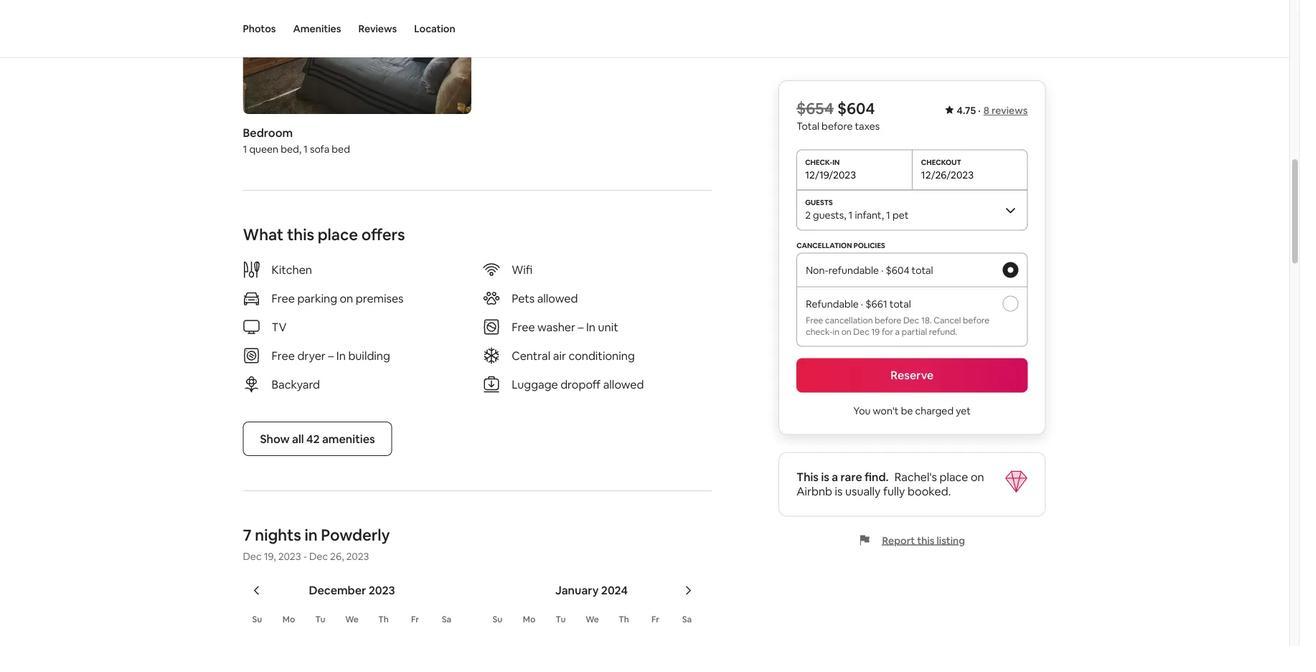 Task type: describe. For each thing, give the bounding box(es) containing it.
total
[[797, 120, 820, 132]]

free for free parking on premises
[[272, 291, 295, 306]]

report this listing
[[883, 534, 966, 547]]

taxes
[[855, 120, 880, 132]]

– for dryer
[[328, 349, 334, 364]]

unit
[[598, 320, 619, 335]]

what
[[243, 225, 284, 245]]

pets allowed
[[512, 291, 578, 306]]

find.
[[865, 470, 889, 485]]

rachel's
[[895, 470, 937, 485]]

1 horizontal spatial $604
[[886, 264, 910, 277]]

cancel
[[934, 315, 961, 326]]

for
[[882, 326, 894, 337]]

amenities
[[322, 432, 375, 447]]

refundable · $661 total free cancellation before dec 18. cancel before check-in on dec 19 for a partial refund.
[[806, 298, 990, 337]]

0 horizontal spatial place
[[318, 225, 358, 245]]

this for report
[[918, 534, 935, 547]]

yet
[[956, 404, 971, 417]]

4.75 · 8 reviews
[[957, 104, 1028, 117]]

free dryer – in building
[[272, 349, 390, 364]]

location button
[[414, 0, 456, 57]]

won't
[[873, 404, 899, 417]]

1 we from the left
[[345, 615, 359, 626]]

dec up partial
[[904, 315, 920, 326]]

bed,
[[281, 143, 301, 156]]

report
[[883, 534, 915, 547]]

0 vertical spatial allowed
[[537, 291, 578, 306]]

2 th from the left
[[619, 615, 629, 626]]

december 2023
[[309, 584, 395, 598]]

1 mo from the left
[[283, 615, 295, 626]]

4.75
[[957, 104, 976, 117]]

wifi
[[512, 263, 533, 277]]

1 , from the left
[[844, 209, 847, 221]]

1 fr from the left
[[411, 615, 419, 626]]

what this place offers
[[243, 225, 405, 245]]

$654
[[797, 98, 834, 119]]

airbnb
[[797, 485, 833, 499]]

amenities
[[293, 22, 341, 35]]

this for what
[[287, 225, 314, 245]]

parking
[[297, 291, 337, 306]]

photos
[[243, 22, 276, 35]]

central air conditioning
[[512, 349, 635, 364]]

in for unit
[[586, 320, 596, 335]]

january
[[556, 584, 599, 598]]

rachel's place on airbnb is usually fully booked.
[[797, 470, 985, 499]]

show
[[260, 432, 290, 447]]

0 horizontal spatial is
[[821, 470, 830, 485]]

cancellation
[[826, 315, 873, 326]]

in inside 'refundable · $661 total free cancellation before dec 18. cancel before check-in on dec 19 for a partial refund.'
[[833, 326, 840, 337]]

pet
[[893, 209, 909, 221]]

a inside 'refundable · $661 total free cancellation before dec 18. cancel before check-in on dec 19 for a partial refund.'
[[896, 326, 900, 337]]

2023 left -
[[278, 551, 301, 564]]

2
[[806, 209, 811, 221]]

$661
[[866, 298, 888, 310]]

usually
[[846, 485, 881, 499]]

rare
[[841, 470, 863, 485]]

2023 right 26,
[[346, 551, 369, 564]]

1 left sofa
[[304, 143, 308, 156]]

total inside 'refundable · $661 total free cancellation before dec 18. cancel before check-in on dec 19 for a partial refund.'
[[890, 298, 912, 310]]

air
[[553, 349, 566, 364]]

luggage
[[512, 378, 558, 392]]

reserve
[[891, 368, 934, 383]]

2 mo from the left
[[523, 615, 536, 626]]

cancellation
[[797, 241, 852, 251]]

1 left infant
[[849, 209, 853, 221]]

12/26/2023
[[922, 168, 974, 181]]

backyard
[[272, 378, 320, 392]]

pets
[[512, 291, 535, 306]]

location
[[414, 22, 456, 35]]

report this listing button
[[860, 534, 966, 547]]

2 , from the left
[[882, 209, 884, 221]]

2024
[[601, 584, 628, 598]]

be
[[901, 404, 913, 417]]

1 horizontal spatial before
[[875, 315, 902, 326]]

infant
[[855, 209, 882, 221]]

1 left queen
[[243, 143, 247, 156]]

1 su from the left
[[252, 615, 262, 626]]

tv
[[272, 320, 287, 335]]

dropoff
[[561, 378, 601, 392]]

free parking on premises
[[272, 291, 404, 306]]

refundable
[[829, 264, 879, 277]]

dec left 19,
[[243, 551, 262, 564]]

before inside $654 $604 total before taxes
[[822, 120, 853, 132]]

building
[[348, 349, 390, 364]]

guests
[[813, 209, 844, 221]]

reviews
[[992, 104, 1028, 117]]

show all 42 amenities
[[260, 432, 375, 447]]

reserve button
[[797, 359, 1028, 393]]

dec left 19
[[854, 326, 870, 337]]

kitchen
[[272, 263, 312, 277]]

free washer – in unit
[[512, 320, 619, 335]]

conditioning
[[569, 349, 635, 364]]

18.
[[922, 315, 932, 326]]

offers
[[362, 225, 405, 245]]

1 th from the left
[[378, 615, 389, 626]]

in inside 7 nights in powderly dec 19, 2023 - dec 26, 2023
[[305, 525, 318, 546]]

show all 42 amenities button
[[243, 422, 392, 457]]



Task type: locate. For each thing, give the bounding box(es) containing it.
· inside 'refundable · $661 total free cancellation before dec 18. cancel before check-in on dec 19 for a partial refund.'
[[861, 298, 864, 310]]

0 horizontal spatial su
[[252, 615, 262, 626]]

1 horizontal spatial in
[[833, 326, 840, 337]]

1 horizontal spatial mo
[[523, 615, 536, 626]]

0 horizontal spatial –
[[328, 349, 334, 364]]

0 horizontal spatial a
[[832, 470, 839, 485]]

on inside 'refundable · $661 total free cancellation before dec 18. cancel before check-in on dec 19 for a partial refund.'
[[842, 326, 852, 337]]

a right "for"
[[896, 326, 900, 337]]

th down december 2023
[[378, 615, 389, 626]]

th down 2024
[[619, 615, 629, 626]]

this left listing
[[918, 534, 935, 547]]

in
[[833, 326, 840, 337], [305, 525, 318, 546]]

1 horizontal spatial this
[[918, 534, 935, 547]]

$604 inside $654 $604 total before taxes
[[838, 98, 875, 119]]

washer
[[538, 320, 576, 335]]

on right parking
[[340, 291, 353, 306]]

free up the tv
[[272, 291, 295, 306]]

0 vertical spatial $604
[[838, 98, 875, 119]]

is
[[821, 470, 830, 485], [835, 485, 843, 499]]

calendar application
[[226, 568, 1194, 647]]

0 vertical spatial on
[[340, 291, 353, 306]]

0 vertical spatial –
[[578, 320, 584, 335]]

free left dryer
[[272, 349, 295, 364]]

amenities button
[[293, 0, 341, 57]]

january 2024
[[556, 584, 628, 598]]

on down the cancellation
[[842, 326, 852, 337]]

1 horizontal spatial in
[[586, 320, 596, 335]]

42
[[307, 432, 320, 447]]

sofa
[[310, 143, 330, 156]]

26,
[[330, 551, 344, 564]]

8
[[984, 104, 990, 117]]

allowed down conditioning
[[603, 378, 644, 392]]

0 horizontal spatial allowed
[[537, 291, 578, 306]]

1 horizontal spatial allowed
[[603, 378, 644, 392]]

total
[[912, 264, 934, 277], [890, 298, 912, 310]]

2023 inside calendar application
[[369, 584, 395, 598]]

0 vertical spatial this
[[287, 225, 314, 245]]

dryer
[[297, 349, 326, 364]]

1 horizontal spatial on
[[842, 326, 852, 337]]

· left 8
[[979, 104, 981, 117]]

1 tu from the left
[[316, 615, 325, 626]]

2 horizontal spatial before
[[963, 315, 990, 326]]

in up -
[[305, 525, 318, 546]]

free for free washer – in unit
[[512, 320, 535, 335]]

dec right -
[[309, 551, 328, 564]]

0 horizontal spatial in
[[305, 525, 318, 546]]

1 vertical spatial this
[[918, 534, 935, 547]]

1 vertical spatial allowed
[[603, 378, 644, 392]]

allowed up the washer
[[537, 291, 578, 306]]

0 horizontal spatial on
[[340, 291, 353, 306]]

1 horizontal spatial tu
[[556, 615, 566, 626]]

charged
[[916, 404, 954, 417]]

7 nights in powderly dec 19, 2023 - dec 26, 2023
[[243, 525, 390, 564]]

0 horizontal spatial in
[[337, 349, 346, 364]]

2 we from the left
[[586, 615, 599, 626]]

$604 up $661
[[886, 264, 910, 277]]

we down december 2023
[[345, 615, 359, 626]]

place
[[318, 225, 358, 245], [940, 470, 969, 485]]

1 vertical spatial in
[[337, 349, 346, 364]]

photos button
[[243, 0, 276, 57]]

7
[[243, 525, 252, 546]]

2 horizontal spatial ·
[[979, 104, 981, 117]]

0 vertical spatial ·
[[979, 104, 981, 117]]

su
[[252, 615, 262, 626], [493, 615, 503, 626]]

in down the cancellation
[[833, 326, 840, 337]]

8 reviews button
[[984, 104, 1028, 117]]

a left the rare
[[832, 470, 839, 485]]

this
[[797, 470, 819, 485]]

nights
[[255, 525, 301, 546]]

tu down "january"
[[556, 615, 566, 626]]

0 horizontal spatial this
[[287, 225, 314, 245]]

1 horizontal spatial ·
[[882, 264, 884, 277]]

before right cancel
[[963, 315, 990, 326]]

fully
[[884, 485, 905, 499]]

refund.
[[929, 326, 958, 337]]

0 vertical spatial place
[[318, 225, 358, 245]]

0 horizontal spatial total
[[890, 298, 912, 310]]

on for premises
[[340, 291, 353, 306]]

, left pet
[[882, 209, 884, 221]]

reviews button
[[359, 0, 397, 57]]

0 horizontal spatial mo
[[283, 615, 295, 626]]

place right rachel's
[[940, 470, 969, 485]]

1 vertical spatial total
[[890, 298, 912, 310]]

this is a rare find.
[[797, 470, 889, 485]]

0 horizontal spatial fr
[[411, 615, 419, 626]]

$604
[[838, 98, 875, 119], [886, 264, 910, 277]]

free for free dryer – in building
[[272, 349, 295, 364]]

· down policies
[[882, 264, 884, 277]]

bedroom 1 queen bed, 1 sofa bed
[[243, 126, 350, 156]]

1 horizontal spatial is
[[835, 485, 843, 499]]

tu
[[316, 615, 325, 626], [556, 615, 566, 626]]

is left 'usually'
[[835, 485, 843, 499]]

1 horizontal spatial a
[[896, 326, 900, 337]]

1 horizontal spatial ,
[[882, 209, 884, 221]]

premises
[[356, 291, 404, 306]]

1 left pet
[[887, 209, 891, 221]]

tu down december
[[316, 615, 325, 626]]

1 vertical spatial a
[[832, 470, 839, 485]]

2 tu from the left
[[556, 615, 566, 626]]

free inside 'refundable · $661 total free cancellation before dec 18. cancel before check-in on dec 19 for a partial refund.'
[[806, 315, 824, 326]]

– right dryer
[[328, 349, 334, 364]]

1 horizontal spatial fr
[[652, 615, 660, 626]]

0 horizontal spatial th
[[378, 615, 389, 626]]

0 horizontal spatial tu
[[316, 615, 325, 626]]

0 vertical spatial in
[[833, 326, 840, 337]]

2 fr from the left
[[652, 615, 660, 626]]

total right $661
[[890, 298, 912, 310]]

2 guests , 1 infant , 1 pet
[[806, 209, 909, 221]]

2 sa from the left
[[682, 615, 692, 626]]

· for 8
[[979, 104, 981, 117]]

1 horizontal spatial su
[[493, 615, 503, 626]]

before up "for"
[[875, 315, 902, 326]]

place inside rachel's place on airbnb is usually fully booked.
[[940, 470, 969, 485]]

refundable
[[806, 298, 859, 310]]

1 vertical spatial on
[[842, 326, 852, 337]]

policies
[[854, 241, 886, 251]]

1 sa from the left
[[442, 615, 452, 626]]

19
[[872, 326, 880, 337]]

non-refundable · $604 total
[[806, 264, 934, 277]]

– right the washer
[[578, 320, 584, 335]]

in left building
[[337, 349, 346, 364]]

booked.
[[908, 485, 951, 499]]

1 vertical spatial $604
[[886, 264, 910, 277]]

1 vertical spatial place
[[940, 470, 969, 485]]

$604 up taxes
[[838, 98, 875, 119]]

1 horizontal spatial we
[[586, 615, 599, 626]]

in
[[586, 320, 596, 335], [337, 349, 346, 364]]

non-
[[806, 264, 829, 277]]

0 vertical spatial total
[[912, 264, 934, 277]]

in for building
[[337, 349, 346, 364]]

reviews
[[359, 22, 397, 35]]

th
[[378, 615, 389, 626], [619, 615, 629, 626]]

1
[[243, 143, 247, 156], [304, 143, 308, 156], [849, 209, 853, 221], [887, 209, 891, 221]]

bedroom
[[243, 126, 293, 140]]

partial
[[902, 326, 927, 337]]

we down january 2024
[[586, 615, 599, 626]]

listing
[[937, 534, 966, 547]]

is inside rachel's place on airbnb is usually fully booked.
[[835, 485, 843, 499]]

0 horizontal spatial sa
[[442, 615, 452, 626]]

on inside rachel's place on airbnb is usually fully booked.
[[971, 470, 985, 485]]

0 horizontal spatial before
[[822, 120, 853, 132]]

free up the check-
[[806, 315, 824, 326]]

2 su from the left
[[493, 615, 503, 626]]

allowed
[[537, 291, 578, 306], [603, 378, 644, 392]]

-
[[303, 551, 307, 564]]

total up 18.
[[912, 264, 934, 277]]

cancellation policies
[[797, 241, 886, 251]]

free down pets
[[512, 320, 535, 335]]

– for washer
[[578, 320, 584, 335]]

this up kitchen
[[287, 225, 314, 245]]

december
[[309, 584, 366, 598]]

· for $661
[[861, 298, 864, 310]]

1 vertical spatial in
[[305, 525, 318, 546]]

1 vertical spatial –
[[328, 349, 334, 364]]

0 horizontal spatial ,
[[844, 209, 847, 221]]

1 vertical spatial ·
[[882, 264, 884, 277]]

1 horizontal spatial th
[[619, 615, 629, 626]]

queen
[[249, 143, 279, 156]]

check-
[[806, 326, 833, 337]]

luggage dropoff allowed
[[512, 378, 644, 392]]

free
[[272, 291, 295, 306], [806, 315, 824, 326], [512, 320, 535, 335], [272, 349, 295, 364]]

19,
[[264, 551, 276, 564]]

you won't be charged yet
[[854, 404, 971, 417]]

–
[[578, 320, 584, 335], [328, 349, 334, 364]]

0 vertical spatial a
[[896, 326, 900, 337]]

is right this
[[821, 470, 830, 485]]

1 horizontal spatial total
[[912, 264, 934, 277]]

bedroom image
[[243, 0, 472, 115], [243, 0, 472, 115]]

dec
[[904, 315, 920, 326], [854, 326, 870, 337], [243, 551, 262, 564], [309, 551, 328, 564]]

2 vertical spatial on
[[971, 470, 985, 485]]

1 horizontal spatial –
[[578, 320, 584, 335]]

2023 right december
[[369, 584, 395, 598]]

1 horizontal spatial place
[[940, 470, 969, 485]]

, left infant
[[844, 209, 847, 221]]

before
[[822, 120, 853, 132], [875, 315, 902, 326], [963, 315, 990, 326]]

0 horizontal spatial we
[[345, 615, 359, 626]]

0 horizontal spatial $604
[[838, 98, 875, 119]]

· left $661
[[861, 298, 864, 310]]

,
[[844, 209, 847, 221], [882, 209, 884, 221]]

12/19/2023
[[806, 168, 856, 181]]

0 vertical spatial in
[[586, 320, 596, 335]]

this
[[287, 225, 314, 245], [918, 534, 935, 547]]

we
[[345, 615, 359, 626], [586, 615, 599, 626]]

0 horizontal spatial ·
[[861, 298, 864, 310]]

on for airbnb
[[971, 470, 985, 485]]

before down $654 on the top right of the page
[[822, 120, 853, 132]]

on right booked.
[[971, 470, 985, 485]]

all
[[292, 432, 304, 447]]

2 vertical spatial ·
[[861, 298, 864, 310]]

you
[[854, 404, 871, 417]]

place left offers on the left of page
[[318, 225, 358, 245]]

in left unit
[[586, 320, 596, 335]]

1 horizontal spatial sa
[[682, 615, 692, 626]]

None radio
[[1003, 262, 1019, 278], [1003, 296, 1019, 312], [1003, 262, 1019, 278], [1003, 296, 1019, 312]]

2 horizontal spatial on
[[971, 470, 985, 485]]



Task type: vqa. For each thing, say whether or not it's contained in the screenshot.
the ·
yes



